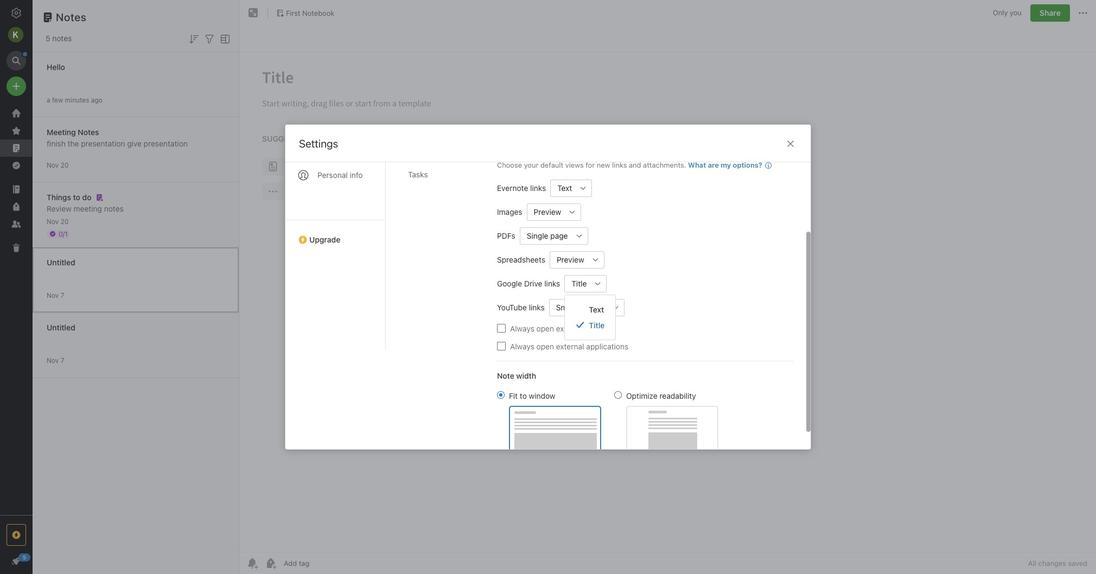Task type: locate. For each thing, give the bounding box(es) containing it.
title down text link
[[589, 321, 605, 330]]

20
[[61, 161, 69, 169], [61, 217, 69, 226]]

0 vertical spatial 7
[[61, 291, 64, 299]]

are
[[709, 161, 719, 169]]

fit to window
[[509, 391, 556, 400]]

text inside dropdown list menu
[[589, 305, 605, 314]]

1 nov 20 from the top
[[47, 161, 69, 169]]

what are my options?
[[689, 161, 763, 169]]

2 nov 20 from the top
[[47, 217, 69, 226]]

saved
[[1069, 559, 1088, 568]]

1 horizontal spatial notes
[[104, 204, 124, 213]]

new
[[597, 161, 611, 169]]

the
[[68, 139, 79, 148]]

attachments.
[[644, 161, 687, 169]]

1 vertical spatial nov 7
[[47, 357, 64, 365]]

upgrade image
[[10, 529, 23, 542]]

untitled
[[47, 258, 75, 267], [47, 323, 75, 332]]

0 vertical spatial external
[[557, 324, 585, 333]]

always right the always open external applications option
[[510, 342, 535, 351]]

preview button for images
[[527, 203, 564, 221]]

0 vertical spatial preview
[[534, 207, 562, 217]]

2 20 from the top
[[61, 217, 69, 226]]

notes right 5
[[52, 34, 72, 43]]

Choose default view option for YouTube links field
[[549, 299, 625, 316]]

7
[[61, 291, 64, 299], [61, 357, 64, 365]]

nov 20 down finish
[[47, 161, 69, 169]]

youtube
[[497, 303, 527, 312]]

evernote
[[497, 184, 529, 193]]

0 horizontal spatial title
[[572, 279, 587, 288]]

links right drive
[[545, 279, 561, 288]]

note
[[497, 371, 515, 380]]

readability
[[660, 391, 697, 400]]

preview
[[534, 207, 562, 217], [557, 255, 585, 264]]

1 vertical spatial title
[[589, 321, 605, 330]]

0 vertical spatial untitled
[[47, 258, 75, 267]]

window
[[529, 391, 556, 400]]

tab list
[[286, 62, 386, 350]]

preview button up the single page button at top
[[527, 203, 564, 221]]

links
[[613, 161, 627, 169], [531, 184, 546, 193], [545, 279, 561, 288], [529, 303, 545, 312]]

2 always from the top
[[510, 342, 535, 351]]

option group
[[497, 390, 719, 459]]

1 vertical spatial notes
[[104, 204, 124, 213]]

choose
[[497, 161, 522, 169]]

0 vertical spatial always
[[510, 324, 535, 333]]

notes
[[56, 11, 87, 23], [78, 127, 99, 137]]

0 vertical spatial notes
[[52, 34, 72, 43]]

preview inside "choose default view option for images" "field"
[[534, 207, 562, 217]]

1 external from the top
[[557, 324, 585, 333]]

0 horizontal spatial to
[[73, 193, 80, 202]]

small preview
[[556, 303, 605, 312]]

add tag image
[[264, 557, 277, 570]]

1 vertical spatial preview
[[557, 255, 585, 264]]

external down always open external files
[[557, 342, 585, 351]]

1 vertical spatial open
[[537, 342, 554, 351]]

all
[[1029, 559, 1037, 568]]

and
[[629, 161, 642, 169]]

presentation right give
[[144, 139, 188, 148]]

notebook
[[303, 8, 335, 17]]

preview for spreadsheets
[[557, 255, 585, 264]]

2 7 from the top
[[61, 357, 64, 365]]

preview up title button
[[557, 255, 585, 264]]

preview inside the choose default view option for spreadsheets field
[[557, 255, 585, 264]]

text inside 'button'
[[558, 184, 573, 193]]

single page button
[[520, 227, 571, 245]]

0 vertical spatial notes
[[56, 11, 87, 23]]

spreadsheets
[[497, 255, 546, 264]]

0 vertical spatial title
[[572, 279, 587, 288]]

0 horizontal spatial presentation
[[81, 139, 125, 148]]

0 vertical spatial text
[[558, 184, 573, 193]]

always right always open external files checkbox
[[510, 324, 535, 333]]

text button
[[551, 179, 575, 197]]

2 external from the top
[[557, 342, 585, 351]]

20 up 0/1
[[61, 217, 69, 226]]

meeting
[[47, 127, 76, 137]]

to inside note list element
[[73, 193, 80, 202]]

2 open from the top
[[537, 342, 554, 351]]

1 horizontal spatial text
[[589, 305, 605, 314]]

always open external files
[[510, 324, 601, 333]]

1 vertical spatial text
[[589, 305, 605, 314]]

nov
[[47, 161, 59, 169], [47, 217, 59, 226], [47, 291, 59, 299], [47, 357, 59, 365]]

connected apps tab
[[286, 142, 385, 164]]

0 vertical spatial nov 20
[[47, 161, 69, 169]]

dropdown list menu
[[565, 302, 616, 333]]

1 vertical spatial nov 20
[[47, 217, 69, 226]]

nov 20
[[47, 161, 69, 169], [47, 217, 69, 226]]

open down always open external files
[[537, 342, 554, 351]]

title up small preview button
[[572, 279, 587, 288]]

Choose default view option for Images field
[[527, 203, 582, 221]]

1 open from the top
[[537, 324, 554, 333]]

info
[[350, 171, 363, 180]]

5
[[46, 34, 50, 43]]

a
[[47, 96, 50, 104]]

first
[[286, 8, 301, 17]]

1 vertical spatial external
[[557, 342, 585, 351]]

0 horizontal spatial notes
[[52, 34, 72, 43]]

always
[[510, 324, 535, 333], [510, 342, 535, 351]]

0 vertical spatial preview button
[[527, 203, 564, 221]]

1 horizontal spatial to
[[520, 391, 527, 400]]

preview button up title button
[[550, 251, 587, 269]]

1 untitled from the top
[[47, 258, 75, 267]]

0 vertical spatial 20
[[61, 161, 69, 169]]

notes right meeting
[[104, 204, 124, 213]]

minutes
[[65, 96, 89, 104]]

20 down finish
[[61, 161, 69, 169]]

4 nov from the top
[[47, 357, 59, 365]]

always for always open external applications
[[510, 342, 535, 351]]

1 vertical spatial preview button
[[550, 251, 587, 269]]

to for fit
[[520, 391, 527, 400]]

close image
[[785, 137, 798, 150]]

notes up the
[[78, 127, 99, 137]]

home image
[[10, 107, 23, 120]]

notes up 5 notes
[[56, 11, 87, 23]]

0/1
[[59, 230, 68, 238]]

few
[[52, 96, 63, 104]]

share button
[[1031, 4, 1071, 22]]

0 vertical spatial to
[[73, 193, 80, 202]]

1 7 from the top
[[61, 291, 64, 299]]

things
[[47, 193, 71, 202]]

open up always open external applications
[[537, 324, 554, 333]]

preview up single page
[[534, 207, 562, 217]]

1 horizontal spatial title
[[589, 321, 605, 330]]

external for applications
[[557, 342, 585, 351]]

to
[[73, 193, 80, 202], [520, 391, 527, 400]]

personal
[[318, 171, 348, 180]]

option group containing fit to window
[[497, 390, 719, 459]]

upgrade button
[[286, 220, 386, 249]]

1 vertical spatial always
[[510, 342, 535, 351]]

applications
[[587, 342, 629, 351]]

tree
[[0, 105, 33, 515]]

title inside button
[[572, 279, 587, 288]]

presentation right the
[[81, 139, 125, 148]]

0 vertical spatial open
[[537, 324, 554, 333]]

options?
[[733, 161, 763, 169]]

open
[[537, 324, 554, 333], [537, 342, 554, 351]]

preview button
[[527, 203, 564, 221], [550, 251, 587, 269]]

nov 20 down review at the top of the page
[[47, 217, 69, 226]]

text
[[558, 184, 573, 193], [589, 305, 605, 314]]

1 vertical spatial 20
[[61, 217, 69, 226]]

single
[[527, 231, 549, 241]]

external up always open external applications
[[557, 324, 585, 333]]

0 vertical spatial nov 7
[[47, 291, 64, 299]]

a few minutes ago
[[47, 96, 103, 104]]

1 vertical spatial notes
[[78, 127, 99, 137]]

nov 7
[[47, 291, 64, 299], [47, 357, 64, 365]]

2 untitled from the top
[[47, 323, 75, 332]]

1 always from the top
[[510, 324, 535, 333]]

1 vertical spatial untitled
[[47, 323, 75, 332]]

note window element
[[239, 0, 1097, 575]]

to left do
[[73, 193, 80, 202]]

1 vertical spatial 7
[[61, 357, 64, 365]]

to right fit
[[520, 391, 527, 400]]

1 horizontal spatial presentation
[[144, 139, 188, 148]]

review
[[47, 204, 72, 213]]

links left and
[[613, 161, 627, 169]]

0 horizontal spatial text
[[558, 184, 573, 193]]

external
[[557, 324, 585, 333], [557, 342, 585, 351]]

1 vertical spatial to
[[520, 391, 527, 400]]



Task type: vqa. For each thing, say whether or not it's contained in the screenshot.


Task type: describe. For each thing, give the bounding box(es) containing it.
Choose default view option for Evernote links field
[[551, 179, 593, 197]]

2 nov from the top
[[47, 217, 59, 226]]

preview
[[578, 303, 605, 312]]

Choose default view option for PDFs field
[[520, 227, 588, 245]]

hello
[[47, 62, 65, 71]]

settings image
[[10, 7, 23, 20]]

only you
[[994, 8, 1023, 17]]

external for files
[[557, 324, 585, 333]]

google drive links
[[497, 279, 561, 288]]

links down your at the top
[[531, 184, 546, 193]]

fit
[[509, 391, 518, 400]]

what
[[689, 161, 707, 169]]

upgrade
[[310, 235, 341, 244]]

preview button for spreadsheets
[[550, 251, 587, 269]]

Optimize readability radio
[[615, 391, 622, 399]]

my
[[721, 161, 732, 169]]

only
[[994, 8, 1009, 17]]

pdfs
[[497, 231, 516, 241]]

images
[[497, 207, 523, 217]]

1 presentation from the left
[[81, 139, 125, 148]]

files
[[587, 324, 601, 333]]

youtube links
[[497, 303, 545, 312]]

note list element
[[33, 0, 239, 575]]

2 presentation from the left
[[144, 139, 188, 148]]

optimize
[[627, 391, 658, 400]]

1 nov 7 from the top
[[47, 291, 64, 299]]

single page
[[527, 231, 568, 241]]

google
[[497, 279, 522, 288]]

for
[[586, 161, 595, 169]]

you
[[1011, 8, 1023, 17]]

drive
[[525, 279, 543, 288]]

note width
[[497, 371, 537, 380]]

review meeting notes
[[47, 204, 124, 213]]

choose your default views for new links and attachments.
[[497, 161, 687, 169]]

page
[[551, 231, 568, 241]]

tasks tab
[[400, 166, 480, 184]]

meeting notes finish the presentation give presentation
[[47, 127, 188, 148]]

links down drive
[[529, 303, 545, 312]]

5 notes
[[46, 34, 72, 43]]

width
[[517, 371, 537, 380]]

do
[[82, 193, 92, 202]]

Always open external files checkbox
[[497, 324, 506, 333]]

Note Editor text field
[[239, 52, 1097, 552]]

open for always open external files
[[537, 324, 554, 333]]

small
[[556, 303, 576, 312]]

title inside "link"
[[589, 321, 605, 330]]

preview for images
[[534, 207, 562, 217]]

views
[[566, 161, 584, 169]]

2 nov 7 from the top
[[47, 357, 64, 365]]

text link
[[565, 302, 616, 317]]

changes
[[1039, 559, 1067, 568]]

3 nov from the top
[[47, 291, 59, 299]]

title button
[[565, 275, 590, 292]]

notes inside meeting notes finish the presentation give presentation
[[78, 127, 99, 137]]

give
[[127, 139, 142, 148]]

all changes saved
[[1029, 559, 1088, 568]]

Fit to window radio
[[497, 391, 505, 399]]

things to do
[[47, 193, 92, 202]]

Choose default view option for Spreadsheets field
[[550, 251, 605, 269]]

1 20 from the top
[[61, 161, 69, 169]]

Choose default view option for Google Drive links field
[[565, 275, 607, 292]]

meeting
[[74, 204, 102, 213]]

open for always open external applications
[[537, 342, 554, 351]]

Always open external applications checkbox
[[497, 342, 506, 351]]

small preview button
[[549, 299, 608, 316]]

1 nov from the top
[[47, 161, 59, 169]]

optimize readability
[[627, 391, 697, 400]]

default
[[541, 161, 564, 169]]

first notebook button
[[273, 5, 338, 21]]

always open external applications
[[510, 342, 629, 351]]

settings
[[299, 137, 338, 150]]

your
[[524, 161, 539, 169]]

finish
[[47, 139, 66, 148]]

tasks
[[408, 170, 428, 179]]

add a reminder image
[[246, 557, 259, 570]]

personal info
[[318, 171, 363, 180]]

share
[[1040, 8, 1062, 17]]

first notebook
[[286, 8, 335, 17]]

title link
[[565, 317, 616, 333]]

always for always open external files
[[510, 324, 535, 333]]

evernote links
[[497, 184, 546, 193]]

tab list containing personal info
[[286, 62, 386, 350]]

to for things
[[73, 193, 80, 202]]

expand note image
[[247, 7, 260, 20]]

ago
[[91, 96, 103, 104]]



